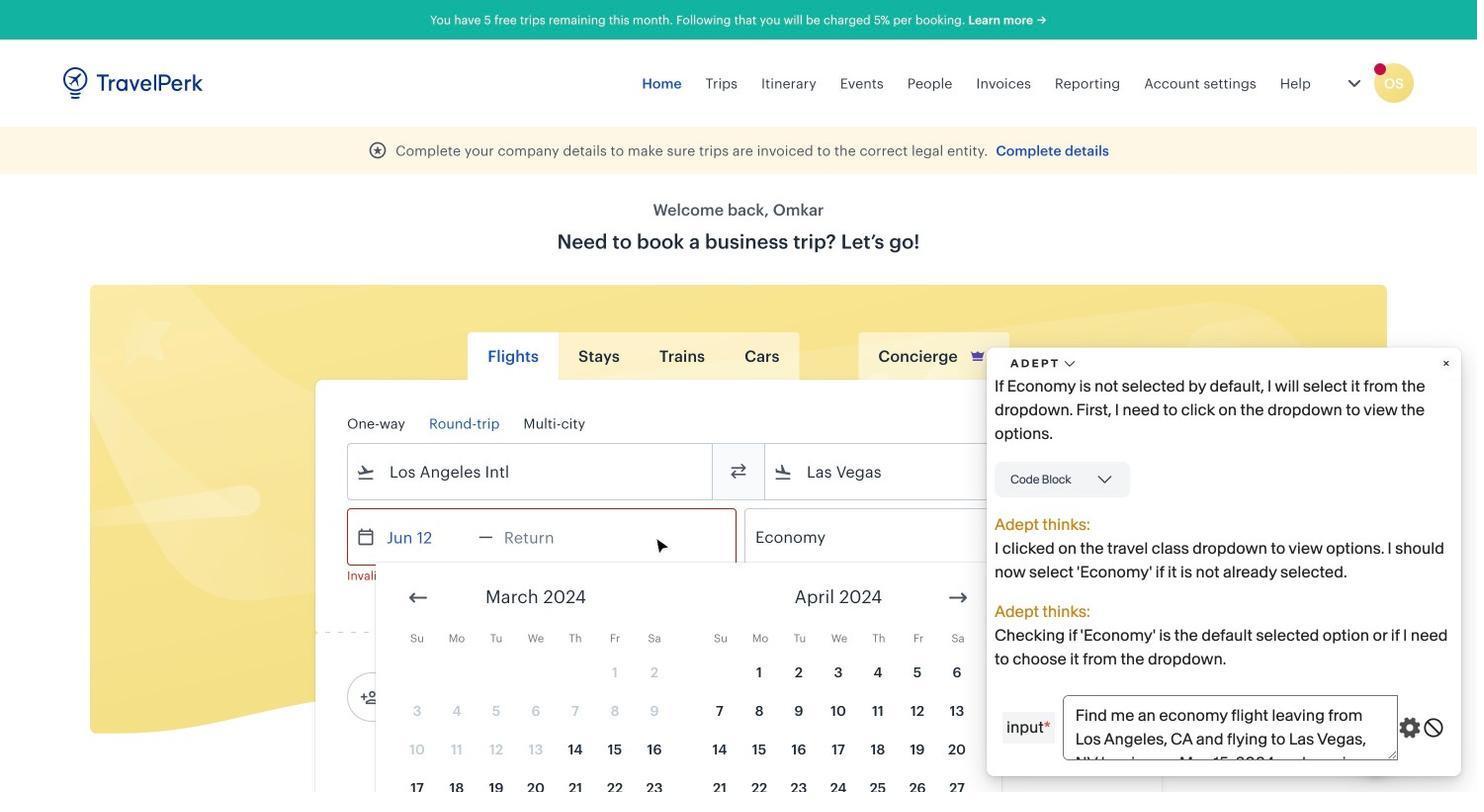 Task type: describe. For each thing, give the bounding box(es) containing it.
To search field
[[793, 456, 1104, 488]]

move forward to switch to the next month. image
[[947, 586, 970, 610]]



Task type: locate. For each thing, give the bounding box(es) containing it.
Depart text field
[[376, 509, 479, 565]]

calendar application
[[376, 563, 1478, 792]]

From search field
[[376, 456, 687, 488]]

move backward to switch to the previous month. image
[[407, 586, 430, 610]]

Add first traveler search field
[[380, 682, 586, 713]]

Return text field
[[493, 509, 596, 565]]



